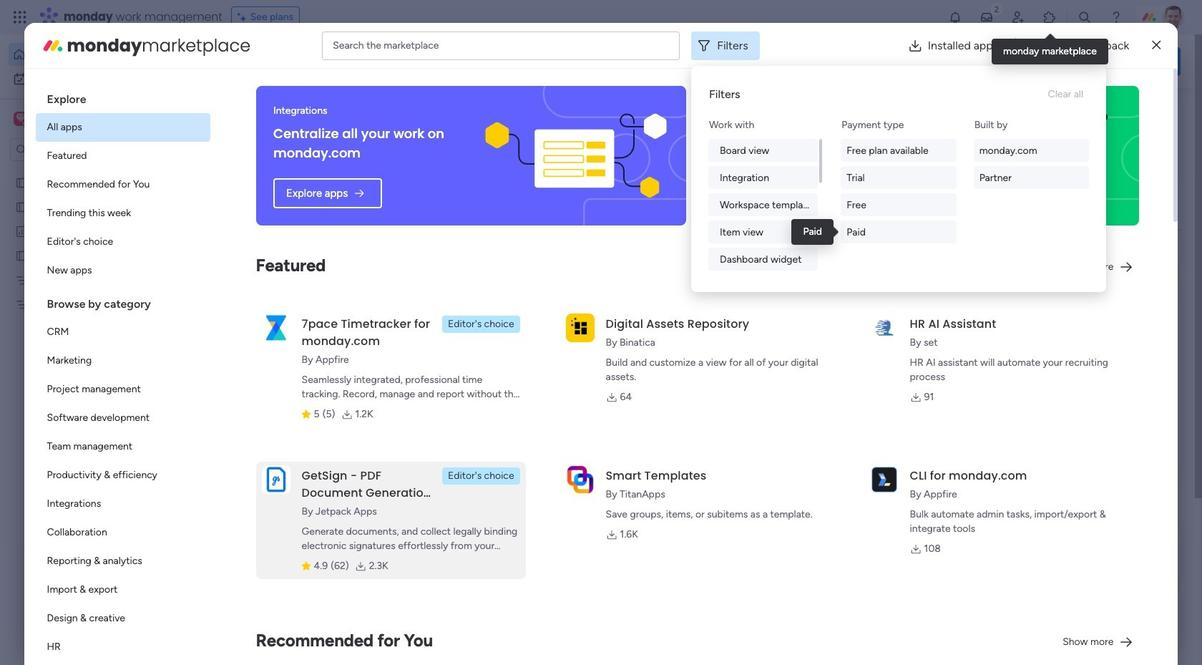 Task type: describe. For each thing, give the bounding box(es) containing it.
see plans image
[[238, 9, 250, 25]]

component image
[[707, 284, 720, 297]]

1 vertical spatial monday marketplace image
[[41, 34, 64, 57]]

search everything image
[[1078, 10, 1093, 24]]

help center element
[[967, 591, 1181, 648]]

quick search results list box
[[221, 134, 932, 499]]

getting started element
[[967, 522, 1181, 579]]

v2 bolt switch image
[[1090, 53, 1098, 69]]

dapulse x slim image
[[1160, 104, 1177, 121]]

Search in workspace field
[[30, 141, 120, 158]]

invite members image
[[1012, 10, 1026, 24]]

0 vertical spatial terry turtle image
[[1163, 6, 1186, 29]]

0 vertical spatial monday marketplace image
[[1043, 10, 1058, 24]]

2 banner logo image from the left
[[937, 86, 1123, 226]]

0 horizontal spatial terry turtle image
[[255, 641, 284, 665]]

workspace selection element
[[14, 110, 120, 129]]

2 workspace image from the left
[[16, 111, 26, 127]]

1 workspace image from the left
[[14, 111, 28, 127]]

circle o image
[[988, 171, 997, 182]]

2 element
[[366, 539, 383, 556]]

dapulse x slim image
[[1153, 37, 1162, 54]]



Task type: vqa. For each thing, say whether or not it's contained in the screenshot.
Terry
no



Task type: locate. For each thing, give the bounding box(es) containing it.
option
[[9, 43, 174, 66], [9, 67, 174, 90], [36, 113, 210, 142], [36, 142, 210, 170], [0, 169, 183, 172], [36, 170, 210, 199], [36, 199, 210, 228], [36, 228, 210, 256], [36, 256, 210, 285], [36, 318, 210, 347], [36, 347, 210, 375], [36, 375, 210, 404], [36, 404, 210, 432], [36, 432, 210, 461], [36, 461, 210, 490], [36, 490, 210, 518], [36, 518, 210, 547], [36, 547, 210, 576], [36, 576, 210, 604], [36, 604, 210, 633], [36, 633, 210, 662]]

help image
[[1110, 10, 1124, 24]]

banner logo image
[[483, 86, 669, 226], [937, 86, 1123, 226]]

0 horizontal spatial monday marketplace image
[[41, 34, 64, 57]]

public dashboard image inside quick search results list box
[[707, 261, 723, 277]]

list box
[[36, 80, 210, 665], [0, 167, 183, 509]]

update feed image
[[980, 10, 995, 24]]

1 vertical spatial public dashboard image
[[707, 261, 723, 277]]

workspace image
[[14, 111, 28, 127], [16, 111, 26, 127]]

select product image
[[13, 10, 27, 24]]

1 vertical spatial terry turtle image
[[255, 641, 284, 665]]

terry turtle image
[[1163, 6, 1186, 29], [255, 641, 284, 665]]

1 horizontal spatial monday marketplace image
[[1043, 10, 1058, 24]]

1 vertical spatial heading
[[36, 285, 210, 318]]

0 horizontal spatial public dashboard image
[[15, 224, 29, 238]]

2 image
[[991, 1, 1004, 17]]

v2 user feedback image
[[978, 53, 989, 69]]

public board image
[[15, 175, 29, 189], [15, 200, 29, 213], [15, 248, 29, 262], [239, 261, 255, 277]]

0 vertical spatial public dashboard image
[[15, 224, 29, 238]]

app logo image
[[262, 313, 290, 342], [566, 313, 595, 342], [870, 313, 899, 342], [262, 465, 290, 494], [566, 465, 595, 494], [870, 465, 899, 494]]

1 horizontal spatial public dashboard image
[[707, 261, 723, 277]]

0 vertical spatial heading
[[36, 80, 210, 113]]

0 horizontal spatial banner logo image
[[483, 86, 669, 226]]

check circle image
[[988, 134, 997, 145]]

templates image image
[[980, 288, 1169, 387]]

notifications image
[[949, 10, 963, 24]]

1 heading from the top
[[36, 80, 210, 113]]

check circle image
[[988, 153, 997, 163]]

public dashboard image
[[15, 224, 29, 238], [707, 261, 723, 277]]

2 heading from the top
[[36, 285, 210, 318]]

1 horizontal spatial terry turtle image
[[1163, 6, 1186, 29]]

1 horizontal spatial banner logo image
[[937, 86, 1123, 226]]

1 banner logo image from the left
[[483, 86, 669, 226]]

heading
[[36, 80, 210, 113], [36, 285, 210, 318]]

monday marketplace image
[[1043, 10, 1058, 24], [41, 34, 64, 57]]



